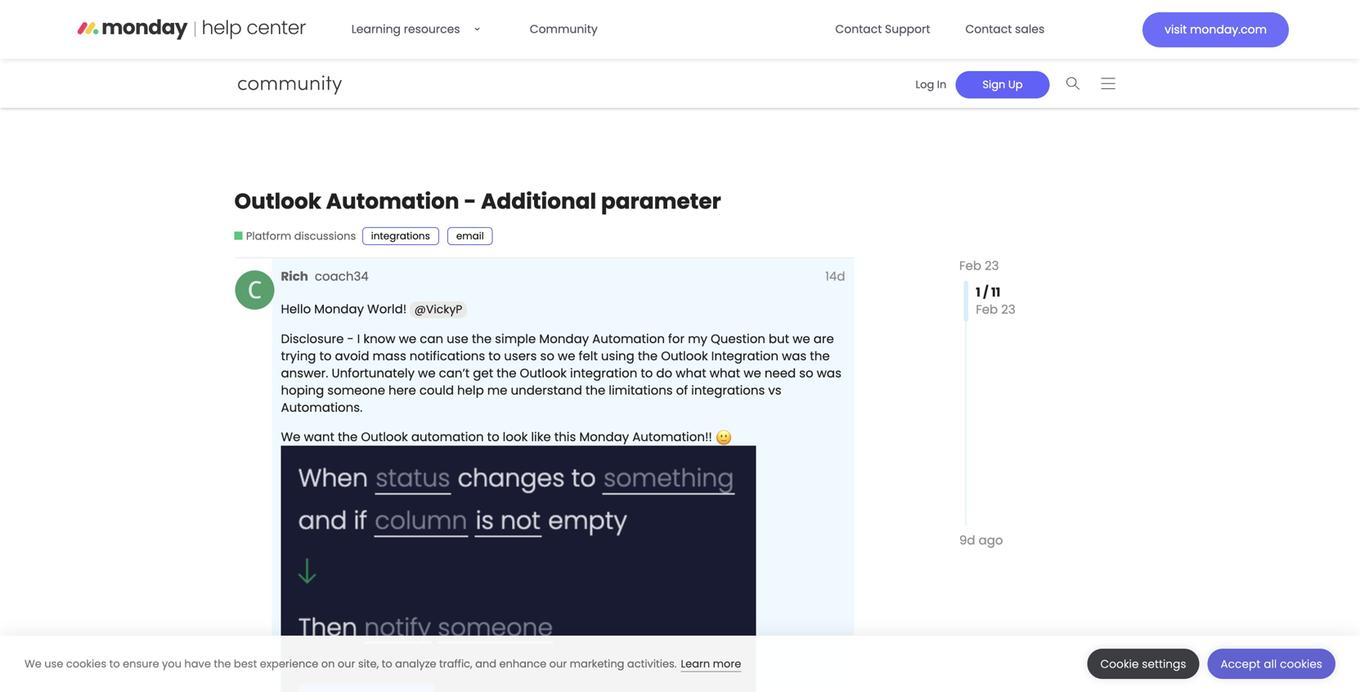 Task type: vqa. For each thing, say whether or not it's contained in the screenshot.
leftmost COOKIES
yes



Task type: locate. For each thing, give the bounding box(es) containing it.
so
[[540, 348, 555, 365], [799, 365, 814, 382]]

0 horizontal spatial cookies
[[66, 657, 106, 672]]

feb up 1
[[960, 257, 982, 275]]

1 horizontal spatial automation
[[592, 330, 665, 348]]

outlook up 'platform'
[[234, 187, 322, 216]]

2 vertical spatial monday
[[579, 429, 629, 446]]

rich
[[281, 268, 308, 286]]

we
[[281, 429, 301, 446], [25, 657, 42, 672]]

we use cookies to ensure you have the best experience on our site, to analyze traffic, and enhance our marketing activities. learn more
[[25, 657, 741, 672]]

support
[[885, 21, 931, 37]]

visit monday.com link
[[1143, 12, 1289, 47]]

trying
[[281, 348, 316, 365]]

learn
[[681, 657, 710, 672]]

feb 23
[[960, 257, 999, 275]]

outlook automation - additional parameter link
[[234, 187, 721, 216]]

monday inside disclosure - i know we can use the simple monday automation for my question but we are trying to avoid mass notifications to users so we felt using the outlook integration was the answer. unfortunately we can't get the outlook integration to do what what we need so was hoping someone here could help me understand the limitations of integrations vs automations.
[[539, 330, 589, 348]]

cookies left ensure
[[66, 657, 106, 672]]

heading containing rich
[[272, 268, 855, 289]]

1 what from the left
[[676, 365, 707, 382]]

2 cookies from the left
[[1280, 657, 1323, 672]]

we left can at the left of page
[[399, 330, 417, 348]]

you
[[162, 657, 182, 672]]

0 vertical spatial 23
[[985, 257, 999, 275]]

heading
[[272, 268, 855, 289]]

what right 'do'
[[676, 365, 707, 382]]

1 vertical spatial automation
[[592, 330, 665, 348]]

cookie
[[1101, 657, 1139, 672]]

1 vertical spatial 23
[[1002, 301, 1016, 319]]

0 horizontal spatial 23
[[985, 257, 999, 275]]

we left can't
[[418, 365, 436, 382]]

simple
[[495, 330, 536, 348]]

hoping
[[281, 382, 324, 400]]

our right the 'on'
[[338, 657, 355, 672]]

integrations inside tags list
[[371, 230, 430, 243]]

navigation
[[901, 66, 1126, 101]]

1 horizontal spatial what
[[710, 365, 741, 382]]

can
[[420, 330, 443, 348]]

community link
[[520, 13, 608, 46]]

learning resources link
[[342, 13, 505, 46]]

monday right users
[[539, 330, 589, 348]]

the left best
[[214, 657, 231, 672]]

1 horizontal spatial use
[[447, 330, 469, 348]]

1 horizontal spatial we
[[281, 429, 301, 446]]

1 contact from the left
[[836, 21, 882, 37]]

feb down feb 23 link
[[976, 301, 998, 319]]

1 horizontal spatial cookies
[[1280, 657, 1323, 672]]

0 vertical spatial we
[[281, 429, 301, 446]]

0 vertical spatial monday
[[314, 301, 364, 318]]

integrations down the integration
[[691, 382, 765, 400]]

integration
[[570, 365, 638, 382]]

monday for we
[[539, 330, 589, 348]]

resources
[[404, 21, 460, 37]]

our right enhance
[[550, 657, 567, 672]]

what down the question
[[710, 365, 741, 382]]

23 up 11
[[985, 257, 999, 275]]

this
[[554, 429, 576, 446]]

search image
[[1067, 77, 1081, 90]]

hello monday world! @vickyp
[[281, 301, 463, 318]]

log in
[[916, 77, 947, 92]]

we
[[399, 330, 417, 348], [793, 330, 811, 348], [558, 348, 576, 365], [418, 365, 436, 382], [744, 365, 762, 382]]

so right users
[[540, 348, 555, 365]]

1 horizontal spatial contact
[[966, 21, 1012, 37]]

cookies inside "button"
[[1280, 657, 1323, 672]]

so right need
[[799, 365, 814, 382]]

integrations link
[[362, 228, 439, 246]]

contact left support
[[836, 21, 882, 37]]

1 vertical spatial -
[[347, 330, 354, 348]]

1 our from the left
[[338, 657, 355, 672]]

platform discussions
[[246, 229, 356, 244]]

can't
[[439, 365, 470, 382]]

to left avoid
[[319, 348, 332, 365]]

contact inside 'link'
[[966, 21, 1012, 37]]

question
[[711, 330, 766, 348]]

0 horizontal spatial what
[[676, 365, 707, 382]]

menu image
[[1102, 77, 1116, 90]]

- up email
[[464, 187, 477, 216]]

monday right this
[[579, 429, 629, 446]]

the
[[472, 330, 492, 348], [638, 348, 658, 365], [810, 348, 830, 365], [497, 365, 517, 382], [586, 382, 606, 400], [338, 429, 358, 446], [214, 657, 231, 672]]

rich link
[[281, 268, 308, 286]]

accept
[[1221, 657, 1261, 672]]

hello
[[281, 301, 311, 318]]

1 cookies from the left
[[66, 657, 106, 672]]

what
[[676, 365, 707, 382], [710, 365, 741, 382]]

1 horizontal spatial so
[[799, 365, 814, 382]]

1 vertical spatial we
[[25, 657, 42, 672]]

1 horizontal spatial integrations
[[691, 382, 765, 400]]

0 horizontal spatial integrations
[[371, 230, 430, 243]]

0 vertical spatial automation
[[326, 187, 459, 216]]

we for we use cookies to ensure you have the best experience on our site, to analyze traffic, and enhance our marketing activities. learn more
[[25, 657, 42, 672]]

0 horizontal spatial our
[[338, 657, 355, 672]]

to left ensure
[[109, 657, 120, 672]]

dialog
[[0, 636, 1361, 693]]

the left "simple"
[[472, 330, 492, 348]]

someone
[[327, 382, 385, 400]]

feb
[[960, 257, 982, 275], [976, 301, 998, 319]]

monday.com logo image
[[77, 13, 306, 46]]

1 horizontal spatial our
[[550, 657, 567, 672]]

we inside dialog
[[25, 657, 42, 672]]

2 contact from the left
[[966, 21, 1012, 37]]

log in button
[[907, 71, 956, 98]]

1 vertical spatial integrations
[[691, 382, 765, 400]]

0 horizontal spatial we
[[25, 657, 42, 672]]

to left users
[[489, 348, 501, 365]]

contact sales link
[[956, 13, 1055, 46]]

outlook
[[234, 187, 322, 216], [661, 348, 708, 365], [520, 365, 567, 382], [361, 429, 408, 446]]

outlook down here
[[361, 429, 408, 446]]

monday down coach34 link at the top left
[[314, 301, 364, 318]]

contact left "sales"
[[966, 21, 1012, 37]]

cookie settings button
[[1088, 650, 1200, 680]]

0 vertical spatial integrations
[[371, 230, 430, 243]]

feb inside 1 / 11 feb 23
[[976, 301, 998, 319]]

0 vertical spatial feb
[[960, 257, 982, 275]]

enhance
[[499, 657, 547, 672]]

the right need
[[810, 348, 830, 365]]

limitations
[[609, 382, 673, 400]]

automation up integration
[[592, 330, 665, 348]]

our
[[338, 657, 355, 672], [550, 657, 567, 672]]

monday community forum image
[[112, 72, 374, 95]]

:slight_smile: image
[[716, 430, 732, 446]]

23 right 11
[[1002, 301, 1016, 319]]

was down are
[[817, 365, 842, 382]]

0 horizontal spatial automation
[[326, 187, 459, 216]]

want
[[304, 429, 335, 446]]

- left i
[[347, 330, 354, 348]]

1 horizontal spatial 23
[[1002, 301, 1016, 319]]

tags list
[[362, 228, 501, 246]]

use inside disclosure - i know we can use the simple monday automation for my question but we are trying to avoid mass notifications to users so we felt using the outlook integration was the answer. unfortunately we can't get the outlook integration to do what what we need so was hoping someone here could help me understand the limitations of integrations vs automations.
[[447, 330, 469, 348]]

14d
[[826, 268, 846, 286]]

on
[[321, 657, 335, 672]]

log
[[916, 77, 935, 92]]

ago
[[979, 532, 1003, 550]]

was
[[782, 348, 807, 365], [817, 365, 842, 382]]

integrations left email
[[371, 230, 430, 243]]

get
[[473, 365, 493, 382]]

0 vertical spatial use
[[447, 330, 469, 348]]

learn more link
[[681, 657, 741, 673]]

0 horizontal spatial use
[[44, 657, 63, 672]]

0 horizontal spatial contact
[[836, 21, 882, 37]]

cookies right all
[[1280, 657, 1323, 672]]

the right want in the bottom of the page
[[338, 429, 358, 446]]

automation
[[326, 187, 459, 216], [592, 330, 665, 348]]

1 horizontal spatial -
[[464, 187, 477, 216]]

sign
[[983, 77, 1006, 92]]

1 vertical spatial monday
[[539, 330, 589, 348]]

outlook up of on the bottom of the page
[[661, 348, 708, 365]]

unfortunately
[[332, 365, 415, 382]]

0 horizontal spatial so
[[540, 348, 555, 365]]

automation!!
[[633, 429, 712, 446]]

1 vertical spatial feb
[[976, 301, 998, 319]]

felt
[[579, 348, 598, 365]]

automation up integrations link
[[326, 187, 459, 216]]

1
[[976, 284, 981, 302]]

to
[[319, 348, 332, 365], [489, 348, 501, 365], [641, 365, 653, 382], [487, 429, 500, 446], [109, 657, 120, 672], [382, 657, 392, 672]]

coach34
[[315, 268, 369, 286]]

navigation containing log in
[[901, 66, 1126, 101]]

visit
[[1165, 22, 1187, 38]]

analyze
[[395, 657, 437, 672]]

0 horizontal spatial -
[[347, 330, 354, 348]]

to left 'do'
[[641, 365, 653, 382]]

-
[[464, 187, 477, 216], [347, 330, 354, 348]]

visit monday.com
[[1165, 22, 1267, 38]]

integrations
[[371, 230, 430, 243], [691, 382, 765, 400]]

in
[[937, 77, 947, 92]]

using
[[601, 348, 635, 365]]

rich coach34
[[281, 268, 369, 286]]

activities.
[[627, 657, 677, 672]]

cookies
[[66, 657, 106, 672], [1280, 657, 1323, 672]]

help
[[457, 382, 484, 400]]

was left are
[[782, 348, 807, 365]]



Task type: describe. For each thing, give the bounding box(es) containing it.
the down felt
[[586, 382, 606, 400]]

9d ago link
[[960, 532, 1003, 550]]

we left are
[[793, 330, 811, 348]]

0 horizontal spatial was
[[782, 348, 807, 365]]

know
[[364, 330, 396, 348]]

disclosure - i know we can use the simple monday automation for my question but we are trying to avoid mass notifications to users so we felt using the outlook integration was the answer. unfortunately we can't get the outlook integration to do what what we need so was hoping someone here could help me understand the limitations of integrations vs automations.
[[281, 330, 842, 417]]

1 / 11 feb 23
[[976, 284, 1016, 319]]

screenshot 2024-02-23 at 5.13.38 pm image
[[281, 446, 756, 693]]

contact sales
[[966, 21, 1045, 37]]

email
[[456, 230, 484, 243]]

contact support link
[[826, 13, 940, 46]]

mass
[[373, 348, 406, 365]]

0 vertical spatial -
[[464, 187, 477, 216]]

learning resources
[[352, 21, 460, 37]]

but
[[769, 330, 790, 348]]

to right the site,
[[382, 657, 392, 672]]

the right "get" at bottom
[[497, 365, 517, 382]]

the right using
[[638, 348, 658, 365]]

automation inside disclosure - i know we can use the simple monday automation for my question but we are trying to avoid mass notifications to users so we felt using the outlook integration was the answer. unfortunately we can't get the outlook integration to do what what we need so was hoping someone here could help me understand the limitations of integrations vs automations.
[[592, 330, 665, 348]]

14d link
[[826, 268, 846, 286]]

avoid
[[335, 348, 369, 365]]

integrations inside disclosure - i know we can use the simple monday automation for my question but we are trying to avoid mass notifications to users so we felt using the outlook integration was the answer. unfortunately we can't get the outlook integration to do what what we need so was hoping someone here could help me understand the limitations of integrations vs automations.
[[691, 382, 765, 400]]

to left 'look'
[[487, 429, 500, 446]]

accept all cookies
[[1221, 657, 1323, 672]]

have
[[184, 657, 211, 672]]

understand
[[511, 382, 582, 400]]

we want the outlook automation to look like this monday automation!!
[[281, 429, 716, 446]]

cookie settings
[[1101, 657, 1187, 672]]

the inside dialog
[[214, 657, 231, 672]]

here
[[389, 382, 416, 400]]

- inside disclosure - i know we can use the simple monday automation for my question but we are trying to avoid mass notifications to users so we felt using the outlook integration was the answer. unfortunately we can't get the outlook integration to do what what we need so was hoping someone here could help me understand the limitations of integrations vs automations.
[[347, 330, 354, 348]]

i
[[357, 330, 360, 348]]

cookies for use
[[66, 657, 106, 672]]

world!
[[367, 301, 407, 318]]

site,
[[358, 657, 379, 672]]

accept all cookies button
[[1208, 650, 1336, 680]]

9d ago
[[960, 532, 1003, 550]]

dialog containing cookie settings
[[0, 636, 1361, 693]]

of
[[676, 382, 688, 400]]

automations.
[[281, 399, 363, 417]]

platform
[[246, 229, 291, 244]]

notifications
[[410, 348, 485, 365]]

me
[[487, 382, 508, 400]]

coach34 link
[[315, 268, 369, 286]]

contact for contact sales
[[966, 21, 1012, 37]]

@vickyp
[[415, 302, 463, 318]]

2 what from the left
[[710, 365, 741, 382]]

marketing
[[570, 657, 625, 672]]

automation
[[411, 429, 484, 446]]

contact for contact support
[[836, 21, 882, 37]]

1 horizontal spatial was
[[817, 365, 842, 382]]

do
[[656, 365, 673, 382]]

all
[[1264, 657, 1277, 672]]

1 vertical spatial use
[[44, 657, 63, 672]]

answer.
[[281, 365, 328, 382]]

for
[[668, 330, 685, 348]]

outlook down "simple"
[[520, 365, 567, 382]]

vs
[[768, 382, 782, 400]]

settings
[[1142, 657, 1187, 672]]

additional
[[481, 187, 597, 216]]

community
[[530, 21, 598, 37]]

feb 23 link
[[960, 257, 999, 275]]

monday.com
[[1190, 22, 1267, 38]]

we left felt
[[558, 348, 576, 365]]

9d
[[960, 532, 976, 550]]

best
[[234, 657, 257, 672]]

experience
[[260, 657, 318, 672]]

look
[[503, 429, 528, 446]]

my
[[688, 330, 708, 348]]

platform discussions link
[[234, 229, 356, 244]]

learning
[[352, 21, 401, 37]]

parameter
[[601, 187, 721, 216]]

disclosure
[[281, 330, 344, 348]]

traffic,
[[439, 657, 473, 672]]

11
[[992, 284, 1001, 302]]

we for we want the outlook automation to look like this monday automation!!
[[281, 429, 301, 446]]

are
[[814, 330, 834, 348]]

ensure
[[123, 657, 159, 672]]

outlook automation - additional parameter
[[234, 187, 721, 216]]

sales
[[1015, 21, 1045, 37]]

23 inside 1 / 11 feb 23
[[1002, 301, 1016, 319]]

need
[[765, 365, 796, 382]]

sign up button
[[956, 71, 1050, 98]]

monday for automation
[[579, 429, 629, 446]]

could
[[420, 382, 454, 400]]

like
[[531, 429, 551, 446]]

email link
[[447, 228, 493, 246]]

and
[[475, 657, 497, 672]]

discussions
[[294, 229, 356, 244]]

we left need
[[744, 365, 762, 382]]

cookies for all
[[1280, 657, 1323, 672]]

2 our from the left
[[550, 657, 567, 672]]



